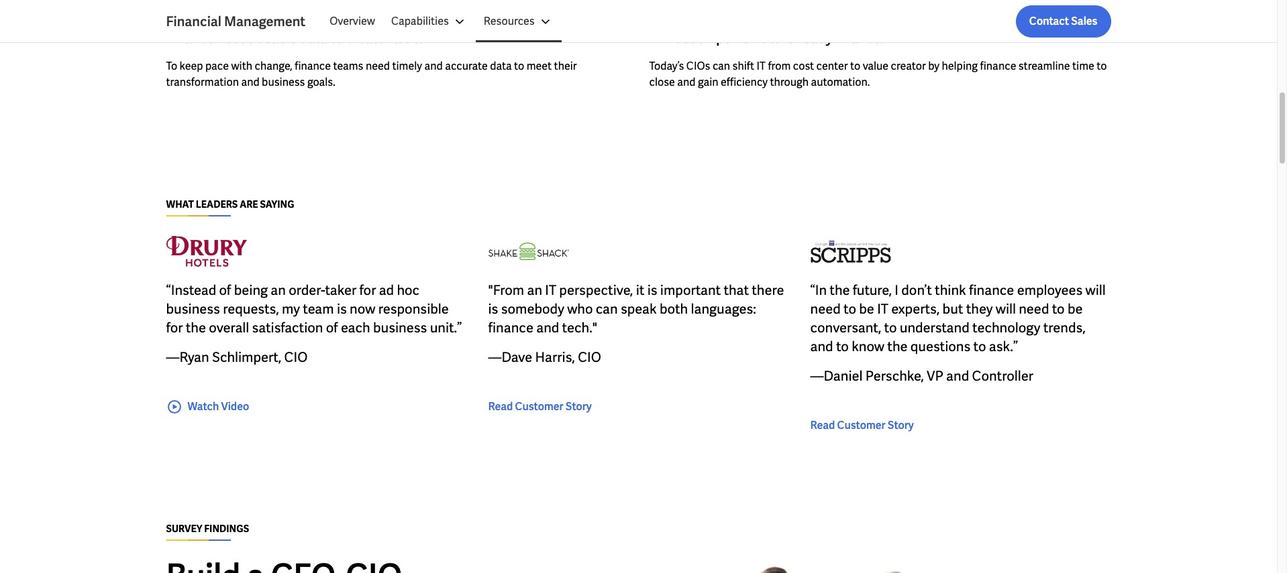 Task type: vqa. For each thing, say whether or not it's contained in the screenshot.
the right data
yes



Task type: describe. For each thing, give the bounding box(es) containing it.
taker
[[325, 282, 356, 299]]

leaders
[[196, 199, 238, 211]]

overall
[[209, 319, 249, 337]]

and right 'timely' on the top of page
[[424, 59, 443, 73]]

—ryan
[[166, 349, 209, 366]]

and inside today's cios can shift it from cost center to value creator by helping finance streamline time to close and gain efficiency through automation.
[[677, 75, 696, 89]]

1 be from the left
[[859, 301, 874, 318]]

overview
[[330, 14, 375, 28]]

what
[[166, 199, 194, 211]]

0 vertical spatial the
[[830, 282, 850, 299]]

resources
[[484, 14, 535, 28]]

—daniel
[[810, 368, 863, 385]]

"instead
[[166, 282, 216, 299]]

requests,
[[223, 301, 279, 318]]

to
[[166, 59, 177, 73]]

menu containing overview
[[322, 5, 561, 38]]

—dave
[[488, 349, 532, 366]]

0 vertical spatial read customer story
[[488, 400, 592, 414]]

the e.w. scripps company image
[[810, 233, 891, 270]]

data inside to keep pace with change, finance teams need timely and accurate data to meet their transformation and business goals.
[[490, 59, 512, 73]]

an inside "from an it perspective, it is important that there is somebody who can speak both languages: finance and tech."
[[527, 282, 542, 299]]

value.
[[387, 30, 423, 47]]

"from
[[488, 282, 524, 299]]

0 horizontal spatial data
[[300, 30, 327, 47]]

cfo and cio reviewing work on a screen image
[[569, 523, 1111, 574]]

to up trends,
[[1052, 301, 1065, 318]]

shift
[[733, 59, 754, 73]]

contact sales
[[1029, 14, 1097, 28]]

to up know
[[884, 319, 897, 337]]

overview link
[[322, 5, 383, 38]]

being
[[234, 282, 268, 299]]

to left 'ask."'
[[973, 338, 986, 356]]

must
[[663, 30, 695, 47]]

finance.
[[835, 30, 884, 47]]

streamline
[[1019, 59, 1070, 73]]

to inside to keep pace with change, finance teams need timely and accurate data to meet their transformation and business goals.
[[514, 59, 524, 73]]

perschke,
[[866, 368, 924, 385]]

can inside today's cios can shift it from cost center to value creator by helping finance streamline time to close and gain efficiency through automation.
[[713, 59, 730, 73]]

0 horizontal spatial business
[[166, 301, 220, 318]]

1 horizontal spatial is
[[488, 301, 498, 318]]

shake shack enterprises, llc image
[[488, 233, 569, 270]]

—ryan schlimpert, cio
[[166, 349, 308, 366]]

controller
[[972, 368, 1033, 385]]

it inside "in the future, i don't think finance employees will need to be it experts, but they will need to be conversant, to understand technology trends, and to know the questions to ask."
[[877, 301, 888, 318]]

teams
[[333, 59, 363, 73]]

cost
[[793, 59, 814, 73]]

0 horizontal spatial read customer story link
[[488, 399, 592, 415]]

both
[[660, 301, 688, 318]]

to down conversant,
[[836, 338, 849, 356]]

financial
[[166, 13, 221, 30]]

usable
[[257, 30, 297, 47]]

trends,
[[1043, 319, 1086, 337]]

survey
[[166, 523, 202, 535]]

efficiency
[[721, 75, 768, 89]]

but
[[943, 301, 963, 318]]

it inside "from an it perspective, it is important that there is somebody who can speak both languages: finance and tech."
[[545, 282, 556, 299]]

cio for —dave harris, cio
[[578, 349, 601, 366]]

what leaders are saying
[[166, 199, 294, 211]]

value
[[863, 59, 889, 73]]

to left value
[[850, 59, 860, 73]]

goals.
[[307, 75, 335, 89]]

conversant,
[[810, 319, 881, 337]]

there
[[752, 282, 784, 299]]

finance inside "from an it perspective, it is important that there is somebody who can speak both languages: finance and tech."
[[488, 319, 533, 337]]

team
[[303, 301, 334, 318]]

know
[[852, 338, 884, 356]]

future-
[[757, 30, 799, 47]]

finance
[[166, 30, 214, 47]]

to keep pace with change, finance teams need timely and accurate data to meet their transformation and business goals.
[[166, 59, 577, 89]]

are
[[240, 199, 258, 211]]

i
[[895, 282, 899, 299]]

1 horizontal spatial story
[[888, 419, 914, 433]]

capabilities button
[[383, 5, 476, 38]]

resources button
[[476, 5, 561, 38]]

vp
[[927, 368, 943, 385]]

order-
[[289, 282, 325, 299]]

financial management
[[166, 13, 305, 30]]

speak
[[621, 301, 657, 318]]

and right vp
[[946, 368, 969, 385]]

"in the future, i don't think finance employees will need to be it experts, but they will need to be conversant, to understand technology trends, and to know the questions to ask."
[[810, 282, 1106, 356]]

finance needs usable data to create value.
[[166, 30, 423, 47]]

2 vertical spatial business
[[373, 319, 427, 337]]

1 horizontal spatial customer
[[837, 419, 886, 433]]

create
[[346, 30, 385, 47]]

2 be from the left
[[1068, 301, 1083, 318]]

survey findings
[[166, 523, 249, 535]]

today's
[[649, 59, 684, 73]]

to up conversant,
[[843, 301, 856, 318]]

who
[[567, 301, 593, 318]]

list containing overview
[[322, 5, 1111, 38]]

it
[[636, 282, 644, 299]]

harris,
[[535, 349, 575, 366]]

sales
[[1071, 14, 1097, 28]]

they
[[966, 301, 993, 318]]

empower
[[697, 30, 755, 47]]

finance inside today's cios can shift it from cost center to value creator by helping finance streamline time to close and gain efficiency through automation.
[[980, 59, 1016, 73]]

"instead of being an order-taker for ad hoc business requests, my team is now responsible for the overall satisfaction of each business unit."
[[166, 282, 462, 337]]

keep
[[180, 59, 203, 73]]



Task type: locate. For each thing, give the bounding box(es) containing it.
of down "team"
[[326, 319, 338, 337]]

to right time
[[1097, 59, 1107, 73]]

customer down —dave harris, cio
[[515, 400, 563, 414]]

questions
[[910, 338, 971, 356]]

customer down '—daniel'
[[837, 419, 886, 433]]

1 vertical spatial business
[[166, 301, 220, 318]]

0 horizontal spatial need
[[366, 59, 390, 73]]

finance up the they
[[969, 282, 1014, 299]]

0 vertical spatial story
[[566, 400, 592, 414]]

data
[[300, 30, 327, 47], [490, 59, 512, 73]]

to down overview on the top of page
[[330, 30, 343, 47]]

0 vertical spatial customer
[[515, 400, 563, 414]]

of
[[219, 282, 231, 299], [326, 319, 338, 337]]

1 horizontal spatial can
[[713, 59, 730, 73]]

and inside "from an it perspective, it is important that there is somebody who can speak both languages: finance and tech."
[[536, 319, 559, 337]]

1 horizontal spatial be
[[1068, 301, 1083, 318]]

1 vertical spatial story
[[888, 419, 914, 433]]

read down '—daniel'
[[810, 419, 835, 433]]

an up my
[[271, 282, 286, 299]]

data right accurate
[[490, 59, 512, 73]]

it left must
[[649, 30, 661, 47]]

1 horizontal spatial an
[[527, 282, 542, 299]]

for up —ryan
[[166, 319, 183, 337]]

be down 'future,'
[[859, 301, 874, 318]]

1 horizontal spatial read customer story link
[[810, 418, 914, 434]]

to
[[330, 30, 343, 47], [514, 59, 524, 73], [850, 59, 860, 73], [1097, 59, 1107, 73], [843, 301, 856, 318], [1052, 301, 1065, 318], [884, 319, 897, 337], [836, 338, 849, 356], [973, 338, 986, 356]]

0 vertical spatial for
[[359, 282, 376, 299]]

0 horizontal spatial for
[[166, 319, 183, 337]]

perspective,
[[559, 282, 633, 299]]

understand
[[900, 319, 970, 337]]

1 vertical spatial can
[[596, 301, 618, 318]]

it inside today's cios can shift it from cost center to value creator by helping finance streamline time to close and gain efficiency through automation.
[[757, 59, 766, 73]]

2 horizontal spatial is
[[647, 282, 657, 299]]

need
[[366, 59, 390, 73], [810, 301, 841, 318], [1019, 301, 1049, 318]]

experts,
[[891, 301, 940, 318]]

"in
[[810, 282, 827, 299]]

is
[[647, 282, 657, 299], [337, 301, 347, 318], [488, 301, 498, 318]]

0 vertical spatial read
[[488, 400, 513, 414]]

read customer story down —dave harris, cio
[[488, 400, 592, 414]]

menu
[[322, 5, 561, 38]]

can up gain at the right top of the page
[[713, 59, 730, 73]]

finance
[[295, 59, 331, 73], [980, 59, 1016, 73], [969, 282, 1014, 299], [488, 319, 533, 337]]

it right shift
[[757, 59, 766, 73]]

data right usable
[[300, 30, 327, 47]]

0 horizontal spatial story
[[566, 400, 592, 414]]

1 horizontal spatial business
[[262, 75, 305, 89]]

1 vertical spatial of
[[326, 319, 338, 337]]

be up trends,
[[1068, 301, 1083, 318]]

need left 'timely' on the top of page
[[366, 59, 390, 73]]

financial management link
[[166, 12, 322, 31]]

0 horizontal spatial read
[[488, 400, 513, 414]]

gain
[[698, 75, 718, 89]]

saying
[[260, 199, 294, 211]]

close
[[649, 75, 675, 89]]

is down 'taker'
[[337, 301, 347, 318]]

for left ad
[[359, 282, 376, 299]]

think
[[935, 282, 966, 299]]

responsible
[[378, 301, 449, 318]]

can inside "from an it perspective, it is important that there is somebody who can speak both languages: finance and tech."
[[596, 301, 618, 318]]

and down conversant,
[[810, 338, 833, 356]]

read customer story link down —dave harris, cio
[[488, 399, 592, 415]]

for
[[359, 282, 376, 299], [166, 319, 183, 337]]

contact
[[1029, 14, 1069, 28]]

the up —ryan
[[186, 319, 206, 337]]

of left being
[[219, 282, 231, 299]]

1 cio from the left
[[284, 349, 308, 366]]

an inside "instead of being an order-taker for ad hoc business requests, my team is now responsible for the overall satisfaction of each business unit."
[[271, 282, 286, 299]]

—daniel perschke, vp and controller
[[810, 368, 1033, 385]]

—dave harris, cio
[[488, 349, 601, 366]]

to left meet
[[514, 59, 524, 73]]

the right "in
[[830, 282, 850, 299]]

0 horizontal spatial will
[[996, 301, 1016, 318]]

0 vertical spatial read customer story link
[[488, 399, 592, 415]]

finance down somebody
[[488, 319, 533, 337]]

technology
[[972, 319, 1040, 337]]

read customer story down '—daniel'
[[810, 419, 914, 433]]

0 horizontal spatial can
[[596, 301, 618, 318]]

read
[[488, 400, 513, 414], [810, 419, 835, 433]]

story down harris,
[[566, 400, 592, 414]]

will
[[1085, 282, 1106, 299], [996, 301, 1016, 318]]

is inside "instead of being an order-taker for ad hoc business requests, my team is now responsible for the overall satisfaction of each business unit."
[[337, 301, 347, 318]]

2 horizontal spatial the
[[887, 338, 908, 356]]

business down responsible
[[373, 319, 427, 337]]

pace
[[205, 59, 229, 73]]

0 horizontal spatial be
[[859, 301, 874, 318]]

1 horizontal spatial read customer story
[[810, 419, 914, 433]]

cio down satisfaction
[[284, 349, 308, 366]]

need down employees
[[1019, 301, 1049, 318]]

time
[[1072, 59, 1094, 73]]

future,
[[853, 282, 892, 299]]

cio down tech."
[[578, 349, 601, 366]]

business inside to keep pace with change, finance teams need timely and accurate data to meet their transformation and business goals.
[[262, 75, 305, 89]]

ad
[[379, 282, 394, 299]]

schlimpert,
[[212, 349, 281, 366]]

0 horizontal spatial the
[[186, 319, 206, 337]]

1 horizontal spatial will
[[1085, 282, 1106, 299]]

through
[[770, 75, 809, 89]]

unit."
[[430, 319, 462, 337]]

and down cios
[[677, 75, 696, 89]]

is right it
[[647, 282, 657, 299]]

the inside "instead of being an order-taker for ad hoc business requests, my team is now responsible for the overall satisfaction of each business unit."
[[186, 319, 206, 337]]

hoc
[[397, 282, 420, 299]]

story down perschke,
[[888, 419, 914, 433]]

2 cio from the left
[[578, 349, 601, 366]]

customer
[[515, 400, 563, 414], [837, 419, 886, 433]]

1 horizontal spatial data
[[490, 59, 512, 73]]

it up somebody
[[545, 282, 556, 299]]

finance inside "in the future, i don't think finance employees will need to be it experts, but they will need to be conversant, to understand technology trends, and to know the questions to ask."
[[969, 282, 1014, 299]]

0 vertical spatial can
[[713, 59, 730, 73]]

and inside "in the future, i don't think finance employees will need to be it experts, but they will need to be conversant, to understand technology trends, and to know the questions to ask."
[[810, 338, 833, 356]]

2 vertical spatial the
[[887, 338, 908, 356]]

satisfaction
[[252, 319, 323, 337]]

capabilities
[[391, 14, 449, 28]]

0 vertical spatial business
[[262, 75, 305, 89]]

0 horizontal spatial customer
[[515, 400, 563, 414]]

the right know
[[887, 338, 908, 356]]

0 horizontal spatial read customer story
[[488, 400, 592, 414]]

languages:
[[691, 301, 756, 318]]

ask."
[[989, 338, 1018, 356]]

1 an from the left
[[271, 282, 286, 299]]

1 horizontal spatial for
[[359, 282, 376, 299]]

findings
[[204, 523, 249, 535]]

employees
[[1017, 282, 1083, 299]]

it down 'future,'
[[877, 301, 888, 318]]

today's cios can shift it from cost center to value creator by helping finance streamline time to close and gain efficiency through automation.
[[649, 59, 1107, 89]]

now
[[350, 301, 375, 318]]

1 vertical spatial read
[[810, 419, 835, 433]]

1 vertical spatial data
[[490, 59, 512, 73]]

will right employees
[[1085, 282, 1106, 299]]

tech."
[[562, 319, 597, 337]]

2 an from the left
[[527, 282, 542, 299]]

1 vertical spatial read customer story
[[810, 419, 914, 433]]

ready
[[799, 30, 833, 47]]

0 horizontal spatial is
[[337, 301, 347, 318]]

creator
[[891, 59, 926, 73]]

that
[[724, 282, 749, 299]]

watch
[[188, 400, 219, 414]]

1 vertical spatial read customer story link
[[810, 418, 914, 434]]

can
[[713, 59, 730, 73], [596, 301, 618, 318]]

finance inside to keep pace with change, finance teams need timely and accurate data to meet their transformation and business goals.
[[295, 59, 331, 73]]

an
[[271, 282, 286, 299], [527, 282, 542, 299]]

0 horizontal spatial of
[[219, 282, 231, 299]]

business down the "instead
[[166, 301, 220, 318]]

1 horizontal spatial the
[[830, 282, 850, 299]]

and down with
[[241, 75, 259, 89]]

video
[[221, 400, 249, 414]]

2 horizontal spatial business
[[373, 319, 427, 337]]

finance right helping
[[980, 59, 1016, 73]]

1 horizontal spatial need
[[810, 301, 841, 318]]

contact sales link
[[1016, 5, 1111, 38]]

need inside to keep pace with change, finance teams need timely and accurate data to meet their transformation and business goals.
[[366, 59, 390, 73]]

1 vertical spatial for
[[166, 319, 183, 337]]

1 horizontal spatial read
[[810, 419, 835, 433]]

1 horizontal spatial of
[[326, 319, 338, 337]]

be
[[859, 301, 874, 318], [1068, 301, 1083, 318]]

0 horizontal spatial an
[[271, 282, 286, 299]]

watch video
[[188, 400, 249, 414]]

can down perspective,
[[596, 301, 618, 318]]

cio for —ryan schlimpert, cio
[[284, 349, 308, 366]]

list
[[322, 5, 1111, 38]]

transformation
[[166, 75, 239, 89]]

the
[[830, 282, 850, 299], [186, 319, 206, 337], [887, 338, 908, 356]]

0 vertical spatial of
[[219, 282, 231, 299]]

with
[[231, 59, 252, 73]]

by
[[928, 59, 939, 73]]

is down "from
[[488, 301, 498, 318]]

read down —dave
[[488, 400, 513, 414]]

each
[[341, 319, 370, 337]]

helping
[[942, 59, 978, 73]]

somebody
[[501, 301, 564, 318]]

center
[[816, 59, 848, 73]]

business
[[262, 75, 305, 89], [166, 301, 220, 318], [373, 319, 427, 337]]

"from an it perspective, it is important that there is somebody who can speak both languages: finance and tech."
[[488, 282, 784, 337]]

drury hotels company image
[[166, 233, 247, 270]]

2 horizontal spatial need
[[1019, 301, 1049, 318]]

0 vertical spatial will
[[1085, 282, 1106, 299]]

0 vertical spatial data
[[300, 30, 327, 47]]

and down somebody
[[536, 319, 559, 337]]

will up technology
[[996, 301, 1016, 318]]

finance up goals.
[[295, 59, 331, 73]]

read customer story link down '—daniel'
[[810, 418, 914, 434]]

their
[[554, 59, 577, 73]]

1 horizontal spatial cio
[[578, 349, 601, 366]]

accurate
[[445, 59, 488, 73]]

1 vertical spatial will
[[996, 301, 1016, 318]]

automation.
[[811, 75, 870, 89]]

1 vertical spatial the
[[186, 319, 206, 337]]

need down "in
[[810, 301, 841, 318]]

business down "change,"
[[262, 75, 305, 89]]

an up somebody
[[527, 282, 542, 299]]

timely
[[392, 59, 422, 73]]

it must empower future-ready finance.
[[649, 30, 884, 47]]

0 horizontal spatial cio
[[284, 349, 308, 366]]

1 vertical spatial customer
[[837, 419, 886, 433]]

my
[[282, 301, 300, 318]]



